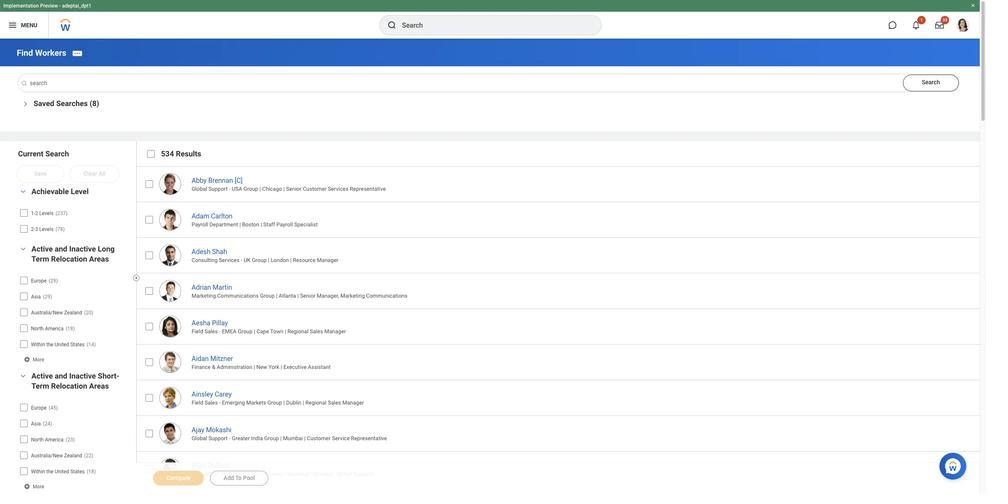 Task type: describe. For each thing, give the bounding box(es) containing it.
active and inactive long term relocation areas
[[31, 244, 115, 263]]

(29) for europe
[[49, 278, 58, 284]]

sales up service
[[328, 400, 341, 406]]

sales down aesha pillay
[[205, 328, 218, 335]]

finance
[[192, 364, 211, 370]]

profile logan mcneil image
[[957, 18, 970, 34]]

| right montreal
[[310, 471, 312, 477]]

(29) for asia
[[43, 294, 52, 300]]

&
[[212, 364, 215, 370]]

mokashi
[[206, 426, 232, 434]]

adrian martin link
[[192, 282, 232, 291]]

| left 'boston'
[[240, 221, 241, 228]]

- for ainsley carey
[[219, 400, 221, 406]]

| right chicago
[[284, 186, 285, 192]]

(8)
[[90, 99, 99, 108]]

field for ainsley
[[192, 400, 203, 406]]

services inside adesh shah list item
[[219, 257, 240, 263]]

areas for short-
[[89, 382, 109, 390]]

field for aesha
[[192, 328, 203, 335]]

saved searches (8) button
[[34, 99, 99, 108]]

department
[[209, 221, 238, 228]]

group inside 'adrian martin' "list item"
[[260, 293, 275, 299]]

adam
[[192, 212, 209, 220]]

aidan mitzner link
[[192, 353, 233, 363]]

filter search field
[[17, 149, 138, 493]]

aesha pillay link
[[192, 317, 228, 327]]

menu banner
[[0, 0, 980, 39]]

emea
[[222, 328, 237, 335]]

saved searches (8)
[[34, 99, 99, 108]]

martin
[[213, 283, 232, 291]]

customer for abby brennan [c]
[[303, 186, 327, 192]]

assistant
[[308, 364, 331, 370]]

global for ajay
[[192, 435, 207, 442]]

asia for active and inactive short- term relocation areas
[[31, 421, 41, 427]]

- for ajay mokashi
[[229, 435, 231, 442]]

adam carlton link
[[192, 210, 233, 220]]

new
[[256, 364, 267, 370]]

europe for active and inactive short- term relocation areas
[[31, 405, 47, 411]]

2 communications from the left
[[366, 293, 408, 299]]

term for active and inactive short- term relocation areas
[[31, 382, 49, 390]]

boston
[[242, 221, 259, 228]]

support for brennan
[[208, 186, 228, 192]]

justify image
[[8, 20, 18, 30]]

adrian
[[192, 283, 211, 291]]

manager, inside 'adrian martin' "list item"
[[317, 293, 339, 299]]

| right york
[[281, 364, 282, 370]]

support for mokashi
[[208, 435, 228, 442]]

europe for active and inactive long term relocation areas
[[31, 278, 47, 284]]

the for active and inactive short- term relocation areas
[[46, 469, 53, 475]]

marketing communications group   |   atlanta   |   senior manager, marketing communications
[[192, 293, 408, 299]]

| left the "mumbai"
[[280, 435, 282, 442]]

close environment banner image
[[971, 3, 976, 8]]

aidan mitzner list item
[[136, 344, 986, 380]]

manager for pillay
[[325, 328, 346, 335]]

3
[[35, 226, 38, 232]]

markets
[[246, 400, 266, 406]]

zealand for (20)
[[64, 310, 82, 316]]

relocation for long
[[51, 254, 87, 263]]

(20)
[[84, 310, 93, 316]]

within the united states for active and inactive long term relocation areas
[[31, 342, 85, 348]]

mumbai
[[283, 435, 303, 442]]

| left london on the left
[[268, 257, 269, 263]]

534
[[161, 149, 174, 158]]

dubois
[[208, 462, 230, 470]]

ainsley carey
[[192, 390, 232, 398]]

aidan
[[192, 355, 209, 363]]

asia for active and inactive long term relocation areas
[[31, 294, 41, 300]]

alain dubois
[[192, 462, 230, 470]]

1 payroll from the left
[[192, 221, 208, 228]]

and for active and inactive short- term relocation areas
[[55, 371, 67, 380]]

Find Workers text field
[[18, 74, 960, 92]]

adam carlton list item
[[136, 202, 986, 237]]

workers
[[35, 48, 66, 58]]

2 marketing from the left
[[341, 293, 365, 299]]

global support - usa group   |   chicago   |   senior customer services representative
[[192, 186, 386, 192]]

global down service
[[337, 471, 352, 477]]

australia/new for (20)
[[31, 310, 63, 316]]

india
[[251, 435, 263, 442]]

1 button
[[907, 16, 926, 34]]

- for alain dubois
[[229, 471, 231, 477]]

- for aesha pillay
[[219, 328, 221, 335]]

payroll department   |   boston   |   staff payroll specialist
[[192, 221, 318, 228]]

administration
[[217, 364, 252, 370]]

active and inactive short- term relocation areas button
[[31, 371, 119, 390]]

within the united states for active and inactive short- term relocation areas
[[31, 469, 85, 475]]

levels for 1-2 levels
[[39, 210, 54, 216]]

[c]
[[235, 176, 243, 184]]

| left new
[[254, 364, 255, 370]]

current
[[18, 149, 43, 158]]

sales up assistant
[[310, 328, 323, 335]]

representative for abby brennan [c]
[[350, 186, 386, 192]]

areas for long
[[89, 254, 109, 263]]

america for (18)
[[45, 326, 64, 332]]

more button for active and inactive long term relocation areas
[[24, 356, 45, 363]]

australia/new for (22)
[[31, 453, 63, 459]]

greater
[[232, 435, 250, 442]]

| left atlanta at the left bottom of the page
[[276, 293, 277, 299]]

group inside aesha pillay list item
[[238, 328, 253, 335]]

cape
[[257, 328, 269, 335]]

shah
[[212, 248, 227, 256]]

abby
[[192, 176, 207, 184]]

regional for aesha pillay
[[288, 328, 309, 335]]

menu button
[[0, 12, 48, 39]]

global support - greater india group   |   mumbai   |   customer service representative
[[192, 435, 387, 442]]

ainsley carey link
[[192, 389, 232, 398]]

ajay
[[192, 426, 204, 434]]

find workers
[[17, 48, 66, 58]]

find workers main content
[[0, 39, 986, 493]]

search image
[[21, 80, 28, 87]]

| left montreal
[[285, 471, 286, 477]]

staff
[[263, 221, 275, 228]]

australia/new zealand for (22)
[[31, 453, 82, 459]]

group inside ajay mokashi "list item"
[[264, 435, 279, 442]]

united for active and inactive short- term relocation areas
[[55, 469, 69, 475]]

aesha pillay list item
[[136, 309, 986, 344]]

alain dubois link
[[192, 460, 230, 470]]

33
[[943, 18, 948, 22]]

london
[[271, 257, 289, 263]]

atlanta
[[279, 293, 296, 299]]

(237)
[[56, 210, 68, 216]]

north america for (18)
[[31, 326, 64, 332]]

carlton
[[211, 212, 233, 220]]

aidan mitzner
[[192, 355, 233, 363]]

saved
[[34, 99, 54, 108]]

manager, inside alain dubois list item
[[313, 471, 335, 477]]

(23)
[[66, 437, 75, 443]]

specialist
[[294, 221, 318, 228]]

1-
[[31, 210, 35, 216]]

chicago
[[262, 186, 282, 192]]

active and inactive long term relocation areas tree
[[20, 273, 129, 351]]

representative for ajay mokashi
[[351, 435, 387, 442]]

states for active and inactive short- term relocation areas
[[70, 469, 85, 475]]

aesha pillay
[[192, 319, 228, 327]]

executive
[[283, 364, 307, 370]]

relocation for short-
[[51, 382, 87, 390]]

global for alain
[[192, 471, 207, 477]]

menu
[[21, 22, 37, 28]]

(24)
[[43, 421, 52, 427]]

achievable level group
[[17, 187, 132, 238]]

33 button
[[931, 16, 949, 34]]

and for active and inactive long term relocation areas
[[55, 244, 67, 253]]

active for active and inactive short- term relocation areas
[[31, 371, 53, 380]]

consulting services - uk group   |   london   |   resource manager
[[192, 257, 339, 263]]

york
[[269, 364, 279, 370]]

2
[[35, 210, 38, 216]]

implementation
[[3, 3, 39, 9]]

searches
[[56, 99, 88, 108]]



Task type: vqa. For each thing, say whether or not it's contained in the screenshot.


Task type: locate. For each thing, give the bounding box(es) containing it.
- inside ajay mokashi "list item"
[[229, 435, 231, 442]]

australia/new zealand down (23)
[[31, 453, 82, 459]]

current search
[[18, 149, 69, 158]]

chevron down image inside "achievable level" group
[[18, 189, 28, 195]]

more
[[33, 357, 44, 363], [33, 484, 44, 490]]

| left dublin
[[284, 400, 285, 406]]

2 vertical spatial north
[[232, 471, 246, 477]]

0 horizontal spatial search
[[45, 149, 69, 158]]

0 horizontal spatial marketing
[[192, 293, 216, 299]]

0 vertical spatial (18)
[[66, 326, 75, 332]]

relocation
[[51, 254, 87, 263], [51, 382, 87, 390]]

level
[[71, 187, 89, 196]]

0 vertical spatial term
[[31, 254, 49, 263]]

2 field from the top
[[192, 400, 203, 406]]

global for abby
[[192, 186, 207, 192]]

| right london on the left
[[290, 257, 292, 263]]

support for dubois
[[208, 471, 228, 477]]

|
[[260, 186, 261, 192], [284, 186, 285, 192], [240, 221, 241, 228], [261, 221, 262, 228], [268, 257, 269, 263], [290, 257, 292, 263], [276, 293, 277, 299], [297, 293, 299, 299], [254, 328, 255, 335], [285, 328, 286, 335], [254, 364, 255, 370], [281, 364, 282, 370], [284, 400, 285, 406], [303, 400, 304, 406], [280, 435, 282, 442], [304, 435, 306, 442], [285, 471, 286, 477], [310, 471, 312, 477]]

1 communications from the left
[[217, 293, 259, 299]]

and
[[55, 244, 67, 253], [55, 371, 67, 380]]

global down ajay on the left bottom of page
[[192, 435, 207, 442]]

more inside the active and inactive short- term relocation areas group
[[33, 484, 44, 490]]

- inside abby brennan [c] list item
[[229, 186, 231, 192]]

manager inside aesha pillay list item
[[325, 328, 346, 335]]

group inside alain dubois list item
[[269, 471, 283, 477]]

australia/new zealand for (20)
[[31, 310, 82, 316]]

adesh shah
[[192, 248, 227, 256]]

2 relocation from the top
[[51, 382, 87, 390]]

united down (23)
[[55, 469, 69, 475]]

- inside adesh shah list item
[[241, 257, 242, 263]]

senior right atlanta at the left bottom of the page
[[300, 293, 316, 299]]

america inside alain dubois list item
[[247, 471, 267, 477]]

within for active and inactive long term relocation areas
[[31, 342, 45, 348]]

achievable level tree
[[20, 206, 129, 236]]

levels right 3
[[39, 226, 54, 232]]

north for (23)
[[31, 437, 44, 443]]

more for active and inactive short- term relocation areas
[[33, 484, 44, 490]]

abby brennan [c]
[[192, 176, 243, 184]]

1 vertical spatial the
[[46, 469, 53, 475]]

relocation inside the active and inactive short- term relocation areas
[[51, 382, 87, 390]]

united for active and inactive long term relocation areas
[[55, 342, 69, 348]]

1 inactive from the top
[[69, 244, 96, 253]]

- down dubois
[[229, 471, 231, 477]]

0 vertical spatial customer
[[303, 186, 327, 192]]

| right the "mumbai"
[[304, 435, 306, 442]]

ainsley
[[192, 390, 213, 398]]

1 active from the top
[[31, 244, 53, 253]]

regional right dublin
[[306, 400, 327, 406]]

1 europe from the top
[[31, 278, 47, 284]]

find workers element
[[17, 48, 66, 58]]

1 vertical spatial united
[[55, 469, 69, 475]]

areas down long
[[89, 254, 109, 263]]

chevron down image
[[18, 246, 28, 252]]

zealand for (22)
[[64, 453, 82, 459]]

group right uk
[[252, 257, 267, 263]]

term down 2-3 levels on the top of page
[[31, 254, 49, 263]]

0 vertical spatial australia/new
[[31, 310, 63, 316]]

field sales - emerging markets group   |   dublin   |   regional sales manager
[[192, 400, 364, 406]]

0 horizontal spatial services
[[219, 257, 240, 263]]

1 levels from the top
[[39, 210, 54, 216]]

within the united states
[[31, 342, 85, 348], [31, 469, 85, 475]]

group inside adesh shah list item
[[252, 257, 267, 263]]

adam carlton
[[192, 212, 233, 220]]

2 and from the top
[[55, 371, 67, 380]]

search
[[922, 79, 940, 85], [45, 149, 69, 158]]

(45)
[[49, 405, 58, 411]]

active and inactive long term relocation areas group
[[17, 244, 132, 365]]

manager, right atlanta at the left bottom of the page
[[317, 293, 339, 299]]

australia/new inside active and inactive short- term relocation areas tree
[[31, 453, 63, 459]]

america
[[45, 326, 64, 332], [45, 437, 64, 443], [247, 471, 267, 477]]

0 vertical spatial manager
[[317, 257, 339, 263]]

0 vertical spatial more
[[33, 357, 44, 363]]

- inside menu banner
[[59, 3, 61, 9]]

north america for (23)
[[31, 437, 64, 443]]

1 vertical spatial within
[[31, 469, 45, 475]]

- left "usa"
[[229, 186, 231, 192]]

1 vertical spatial customer
[[307, 435, 331, 442]]

2 active from the top
[[31, 371, 53, 380]]

1 vertical spatial services
[[219, 257, 240, 263]]

term for active and inactive long term relocation areas
[[31, 254, 49, 263]]

north
[[31, 326, 44, 332], [31, 437, 44, 443], [232, 471, 246, 477]]

2 north america from the top
[[31, 437, 64, 443]]

ainsley carey list item
[[136, 380, 986, 415]]

representative
[[350, 186, 386, 192], [351, 435, 387, 442]]

1 vertical spatial representative
[[351, 435, 387, 442]]

1 vertical spatial america
[[45, 437, 64, 443]]

1 zealand from the top
[[64, 310, 82, 316]]

united left the (14)
[[55, 342, 69, 348]]

0 vertical spatial search
[[922, 79, 940, 85]]

2-3 levels
[[31, 226, 54, 232]]

america inside active and inactive short- term relocation areas tree
[[45, 437, 64, 443]]

0 vertical spatial areas
[[89, 254, 109, 263]]

2 asia from the top
[[31, 421, 41, 427]]

relocation down (78)
[[51, 254, 87, 263]]

senior inside 'adrian martin' "list item"
[[300, 293, 316, 299]]

1 australia/new zealand from the top
[[31, 310, 82, 316]]

2 vertical spatial manager
[[343, 400, 364, 406]]

group left atlanta at the left bottom of the page
[[260, 293, 275, 299]]

active and inactive short- term relocation areas group
[[17, 371, 132, 492]]

levels right 2
[[39, 210, 54, 216]]

1 vertical spatial north america
[[31, 437, 64, 443]]

emerging
[[222, 400, 245, 406]]

inactive left long
[[69, 244, 96, 253]]

| left cape
[[254, 328, 255, 335]]

adesh shah link
[[192, 246, 227, 256]]

ajay mokashi link
[[192, 424, 232, 434]]

(18)
[[66, 326, 75, 332], [87, 469, 96, 475]]

north inside alain dubois list item
[[232, 471, 246, 477]]

1 within from the top
[[31, 342, 45, 348]]

2 vertical spatial america
[[247, 471, 267, 477]]

group right emea
[[238, 328, 253, 335]]

1 vertical spatial regional
[[306, 400, 327, 406]]

town
[[270, 328, 284, 335]]

group right the india
[[264, 435, 279, 442]]

and down (78)
[[55, 244, 67, 253]]

field inside aesha pillay list item
[[192, 328, 203, 335]]

2 united from the top
[[55, 469, 69, 475]]

search image
[[387, 20, 397, 30]]

manager inside the ainsley carey list item
[[343, 400, 364, 406]]

- down the pillay
[[219, 328, 221, 335]]

carey
[[215, 390, 232, 398]]

0 vertical spatial relocation
[[51, 254, 87, 263]]

asia inside active and inactive long term relocation areas tree
[[31, 294, 41, 300]]

chevron down image
[[20, 99, 29, 109], [18, 189, 28, 195], [18, 373, 28, 379]]

2 europe from the top
[[31, 405, 47, 411]]

regional
[[288, 328, 309, 335], [306, 400, 327, 406]]

within the united states inside active and inactive long term relocation areas tree
[[31, 342, 85, 348]]

zealand inside active and inactive short- term relocation areas tree
[[64, 453, 82, 459]]

north inside active and inactive short- term relocation areas tree
[[31, 437, 44, 443]]

group left montreal
[[269, 471, 283, 477]]

0 vertical spatial zealand
[[64, 310, 82, 316]]

manager up service
[[343, 400, 364, 406]]

global inside ajay mokashi "list item"
[[192, 435, 207, 442]]

1 more from the top
[[33, 357, 44, 363]]

within inside active and inactive short- term relocation areas tree
[[31, 469, 45, 475]]

2 levels from the top
[[39, 226, 54, 232]]

1 vertical spatial term
[[31, 382, 49, 390]]

1 vertical spatial and
[[55, 371, 67, 380]]

ajay mokashi
[[192, 426, 232, 434]]

- for abby brennan [c]
[[229, 186, 231, 192]]

| left the staff
[[261, 221, 262, 228]]

1 within the united states from the top
[[31, 342, 85, 348]]

relocation up (45)
[[51, 382, 87, 390]]

areas inside active and inactive long term relocation areas
[[89, 254, 109, 263]]

north america inside active and inactive long term relocation areas tree
[[31, 326, 64, 332]]

| left chicago
[[260, 186, 261, 192]]

1 horizontal spatial marketing
[[341, 293, 365, 299]]

regional inside aesha pillay list item
[[288, 328, 309, 335]]

term inside active and inactive long term relocation areas
[[31, 254, 49, 263]]

2 the from the top
[[46, 469, 53, 475]]

1 vertical spatial field
[[192, 400, 203, 406]]

1 the from the top
[[46, 342, 53, 348]]

0 vertical spatial united
[[55, 342, 69, 348]]

2 within the united states from the top
[[31, 469, 85, 475]]

europe
[[31, 278, 47, 284], [31, 405, 47, 411]]

2 more button from the top
[[24, 483, 45, 490]]

europe inside active and inactive short- term relocation areas tree
[[31, 405, 47, 411]]

0 vertical spatial and
[[55, 244, 67, 253]]

2 zealand from the top
[[64, 453, 82, 459]]

global down abby
[[192, 186, 207, 192]]

- left uk
[[241, 257, 242, 263]]

1 areas from the top
[[89, 254, 109, 263]]

global down alain at left bottom
[[192, 471, 207, 477]]

more button inside active and inactive long term relocation areas group
[[24, 356, 45, 363]]

levels for 2-3 levels
[[39, 226, 54, 232]]

inbox large image
[[936, 21, 944, 29]]

the inside active and inactive short- term relocation areas tree
[[46, 469, 53, 475]]

| right atlanta at the left bottom of the page
[[297, 293, 299, 299]]

areas
[[89, 254, 109, 263], [89, 382, 109, 390]]

0 vertical spatial inactive
[[69, 244, 96, 253]]

(18) inside active and inactive long term relocation areas tree
[[66, 326, 75, 332]]

Search search field
[[17, 74, 960, 92]]

0 vertical spatial north
[[31, 326, 44, 332]]

manager up assistant
[[325, 328, 346, 335]]

adrian martin
[[192, 283, 232, 291]]

global support - north america group   |   montreal   |   manager, global support
[[192, 471, 373, 477]]

zealand inside active and inactive long term relocation areas tree
[[64, 310, 82, 316]]

0 vertical spatial states
[[70, 342, 85, 348]]

senior inside abby brennan [c] list item
[[286, 186, 302, 192]]

0 horizontal spatial communications
[[217, 293, 259, 299]]

0 vertical spatial europe
[[31, 278, 47, 284]]

Search Workday  search field
[[402, 16, 584, 34]]

pillay
[[212, 319, 228, 327]]

sales down "ainsley carey"
[[205, 400, 218, 406]]

2 inactive from the top
[[69, 371, 96, 380]]

search inside 'filter' search box
[[45, 149, 69, 158]]

achievable level button
[[31, 187, 89, 196]]

dublin
[[286, 400, 302, 406]]

search inside search button
[[922, 79, 940, 85]]

representative inside ajay mokashi "list item"
[[351, 435, 387, 442]]

1 vertical spatial within the united states
[[31, 469, 85, 475]]

adesh shah list item
[[136, 237, 986, 273]]

1 vertical spatial north
[[31, 437, 44, 443]]

field sales - emea group   |   cape town   |   regional sales manager
[[192, 328, 346, 335]]

field down aesha
[[192, 328, 203, 335]]

0 vertical spatial levels
[[39, 210, 54, 216]]

manager, right montreal
[[313, 471, 335, 477]]

1 vertical spatial senior
[[300, 293, 316, 299]]

1 vertical spatial more button
[[24, 483, 45, 490]]

1 vertical spatial inactive
[[69, 371, 96, 380]]

ajay mokashi list item
[[136, 415, 986, 451]]

0 vertical spatial (29)
[[49, 278, 58, 284]]

representative inside abby brennan [c] list item
[[350, 186, 386, 192]]

resource
[[293, 257, 316, 263]]

chevron down image inside the active and inactive short- term relocation areas group
[[18, 373, 28, 379]]

service
[[332, 435, 350, 442]]

1 horizontal spatial communications
[[366, 293, 408, 299]]

australia/new
[[31, 310, 63, 316], [31, 453, 63, 459]]

achievable
[[31, 187, 69, 196]]

adeptai_dpt1
[[62, 3, 91, 9]]

1 vertical spatial more
[[33, 484, 44, 490]]

zealand left (22)
[[64, 453, 82, 459]]

1 more button from the top
[[24, 356, 45, 363]]

1 vertical spatial europe
[[31, 405, 47, 411]]

2 states from the top
[[70, 469, 85, 475]]

regional right "town"
[[288, 328, 309, 335]]

within inside active and inactive long term relocation areas tree
[[31, 342, 45, 348]]

2 more from the top
[[33, 484, 44, 490]]

2 australia/new zealand from the top
[[31, 453, 82, 459]]

north america inside active and inactive short- term relocation areas tree
[[31, 437, 64, 443]]

support
[[208, 186, 228, 192], [208, 435, 228, 442], [208, 471, 228, 477], [353, 471, 373, 477]]

1 horizontal spatial payroll
[[277, 221, 293, 228]]

1 asia from the top
[[31, 294, 41, 300]]

results
[[176, 149, 201, 158]]

australia/new down (24)
[[31, 453, 63, 459]]

2 term from the top
[[31, 382, 49, 390]]

areas inside the active and inactive short- term relocation areas
[[89, 382, 109, 390]]

regional for ainsley carey
[[306, 400, 327, 406]]

active right chevron down image
[[31, 244, 53, 253]]

more button for active and inactive short- term relocation areas
[[24, 483, 45, 490]]

services inside abby brennan [c] list item
[[328, 186, 349, 192]]

active inside the active and inactive short- term relocation areas
[[31, 371, 53, 380]]

(78)
[[56, 226, 65, 232]]

field inside the ainsley carey list item
[[192, 400, 203, 406]]

1 vertical spatial asia
[[31, 421, 41, 427]]

1 north america from the top
[[31, 326, 64, 332]]

communications
[[217, 293, 259, 299], [366, 293, 408, 299]]

more button
[[24, 356, 45, 363], [24, 483, 45, 490]]

america for (23)
[[45, 437, 64, 443]]

group inside abby brennan [c] list item
[[244, 186, 258, 192]]

0 vertical spatial services
[[328, 186, 349, 192]]

(18) for north america
[[66, 326, 75, 332]]

(18) inside active and inactive short- term relocation areas tree
[[87, 469, 96, 475]]

2 vertical spatial chevron down image
[[18, 373, 28, 379]]

north for (18)
[[31, 326, 44, 332]]

1 vertical spatial australia/new
[[31, 453, 63, 459]]

abby brennan [c] link
[[192, 175, 243, 184]]

long
[[98, 244, 115, 253]]

- right preview
[[59, 3, 61, 9]]

mitzner
[[210, 355, 233, 363]]

2 within from the top
[[31, 469, 45, 475]]

inactive inside active and inactive long term relocation areas
[[69, 244, 96, 253]]

0 vertical spatial the
[[46, 342, 53, 348]]

uk
[[244, 257, 251, 263]]

0 vertical spatial representative
[[350, 186, 386, 192]]

manager inside adesh shah list item
[[317, 257, 339, 263]]

1 vertical spatial levels
[[39, 226, 54, 232]]

term
[[31, 254, 49, 263], [31, 382, 49, 390]]

finance & administration   |   new york   |   executive assistant
[[192, 364, 331, 370]]

the inside active and inactive long term relocation areas tree
[[46, 342, 53, 348]]

2 areas from the top
[[89, 382, 109, 390]]

relocation inside active and inactive long term relocation areas
[[51, 254, 87, 263]]

states inside active and inactive short- term relocation areas tree
[[70, 469, 85, 475]]

states for active and inactive long term relocation areas
[[70, 342, 85, 348]]

| right "town"
[[285, 328, 286, 335]]

1 vertical spatial manager,
[[313, 471, 335, 477]]

preview
[[40, 3, 58, 9]]

australia/new zealand inside active and inactive long term relocation areas tree
[[31, 310, 82, 316]]

- for adesh shah
[[241, 257, 242, 263]]

1 horizontal spatial services
[[328, 186, 349, 192]]

2 payroll from the left
[[277, 221, 293, 228]]

1 vertical spatial manager
[[325, 328, 346, 335]]

0 vertical spatial regional
[[288, 328, 309, 335]]

1 horizontal spatial search
[[922, 79, 940, 85]]

1 vertical spatial chevron down image
[[18, 189, 28, 195]]

- left greater on the left of the page
[[229, 435, 231, 442]]

1 vertical spatial active
[[31, 371, 53, 380]]

field down ainsley
[[192, 400, 203, 406]]

term up (45)
[[31, 382, 49, 390]]

within the united states left the (14)
[[31, 342, 85, 348]]

- inside aesha pillay list item
[[219, 328, 221, 335]]

1 horizontal spatial (18)
[[87, 469, 96, 475]]

1 term from the top
[[31, 254, 49, 263]]

customer left service
[[307, 435, 331, 442]]

0 vertical spatial america
[[45, 326, 64, 332]]

1 marketing from the left
[[192, 293, 216, 299]]

inactive for long
[[69, 244, 96, 253]]

australia/new left (20)
[[31, 310, 63, 316]]

active for active and inactive long term relocation areas
[[31, 244, 53, 253]]

1 vertical spatial australia/new zealand
[[31, 453, 82, 459]]

0 horizontal spatial payroll
[[192, 221, 208, 228]]

customer inside ajay mokashi "list item"
[[307, 435, 331, 442]]

australia/new zealand inside active and inactive short- term relocation areas tree
[[31, 453, 82, 459]]

payroll
[[192, 221, 208, 228], [277, 221, 293, 228]]

manager for carey
[[343, 400, 364, 406]]

customer for ajay mokashi
[[307, 435, 331, 442]]

more for active and inactive long term relocation areas
[[33, 357, 44, 363]]

0 vertical spatial senior
[[286, 186, 302, 192]]

north america
[[31, 326, 64, 332], [31, 437, 64, 443]]

active and inactive short- term relocation areas tree
[[20, 400, 129, 478]]

group right markets
[[268, 400, 282, 406]]

australia/new inside active and inactive long term relocation areas tree
[[31, 310, 63, 316]]

2 australia/new from the top
[[31, 453, 63, 459]]

customer inside abby brennan [c] list item
[[303, 186, 327, 192]]

group right "usa"
[[244, 186, 258, 192]]

states inside active and inactive long term relocation areas tree
[[70, 342, 85, 348]]

global
[[192, 186, 207, 192], [192, 435, 207, 442], [192, 471, 207, 477], [337, 471, 352, 477]]

- inside alain dubois list item
[[229, 471, 231, 477]]

brennan
[[208, 176, 233, 184]]

zealand left (20)
[[64, 310, 82, 316]]

within the united states down (23)
[[31, 469, 85, 475]]

list item
[[136, 487, 986, 493]]

more inside active and inactive long term relocation areas group
[[33, 357, 44, 363]]

0 vertical spatial asia
[[31, 294, 41, 300]]

within
[[31, 342, 45, 348], [31, 469, 45, 475]]

1 australia/new from the top
[[31, 310, 63, 316]]

chevron down image for active
[[18, 373, 28, 379]]

0 vertical spatial manager,
[[317, 293, 339, 299]]

north inside active and inactive long term relocation areas tree
[[31, 326, 44, 332]]

0 vertical spatial within
[[31, 342, 45, 348]]

0 vertical spatial chevron down image
[[20, 99, 29, 109]]

within the united states inside active and inactive short- term relocation areas tree
[[31, 469, 85, 475]]

levels
[[39, 210, 54, 216], [39, 226, 54, 232]]

manager
[[317, 257, 339, 263], [325, 328, 346, 335], [343, 400, 364, 406]]

| right dublin
[[303, 400, 304, 406]]

states down (22)
[[70, 469, 85, 475]]

1 vertical spatial zealand
[[64, 453, 82, 459]]

inactive for short-
[[69, 371, 96, 380]]

term inside the active and inactive short- term relocation areas
[[31, 382, 49, 390]]

asia inside active and inactive short- term relocation areas tree
[[31, 421, 41, 427]]

group inside the ainsley carey list item
[[268, 400, 282, 406]]

2-
[[31, 226, 35, 232]]

areas down short- on the left bottom of the page
[[89, 382, 109, 390]]

abby brennan [c] list item
[[136, 166, 986, 202]]

- inside the ainsley carey list item
[[219, 400, 221, 406]]

united inside active and inactive short- term relocation areas tree
[[55, 469, 69, 475]]

1 united from the top
[[55, 342, 69, 348]]

0 vertical spatial australia/new zealand
[[31, 310, 82, 316]]

active up (45)
[[31, 371, 53, 380]]

more button inside the active and inactive short- term relocation areas group
[[24, 483, 45, 490]]

sales
[[205, 328, 218, 335], [310, 328, 323, 335], [205, 400, 218, 406], [328, 400, 341, 406]]

1 relocation from the top
[[51, 254, 87, 263]]

united inside active and inactive long term relocation areas tree
[[55, 342, 69, 348]]

1 vertical spatial states
[[70, 469, 85, 475]]

europe inside active and inactive long term relocation areas tree
[[31, 278, 47, 284]]

senior right chicago
[[286, 186, 302, 192]]

states left the (14)
[[70, 342, 85, 348]]

alain dubois list item
[[136, 451, 986, 487]]

(18) for within the united states
[[87, 469, 96, 475]]

support inside ajay mokashi "list item"
[[208, 435, 228, 442]]

and up (45)
[[55, 371, 67, 380]]

short-
[[98, 371, 119, 380]]

aesha
[[192, 319, 210, 327]]

1 vertical spatial search
[[45, 149, 69, 158]]

1 field from the top
[[192, 328, 203, 335]]

support inside abby brennan [c] list item
[[208, 186, 228, 192]]

inactive inside the active and inactive short- term relocation areas
[[69, 371, 96, 380]]

achievable level
[[31, 187, 89, 196]]

and inside active and inactive long term relocation areas
[[55, 244, 67, 253]]

1 vertical spatial (29)
[[43, 294, 52, 300]]

1 vertical spatial areas
[[89, 382, 109, 390]]

inactive left short- on the left bottom of the page
[[69, 371, 96, 380]]

payroll down the adam at the top left of page
[[192, 221, 208, 228]]

australia/new zealand left (20)
[[31, 310, 82, 316]]

1 and from the top
[[55, 244, 67, 253]]

united
[[55, 342, 69, 348], [55, 469, 69, 475]]

notifications large image
[[912, 21, 921, 29]]

(14)
[[87, 342, 96, 348]]

1 vertical spatial (18)
[[87, 469, 96, 475]]

1 states from the top
[[70, 342, 85, 348]]

0 vertical spatial north america
[[31, 326, 64, 332]]

chevron down image for saved
[[20, 99, 29, 109]]

- down carey
[[219, 400, 221, 406]]

america inside active and inactive long term relocation areas tree
[[45, 326, 64, 332]]

1
[[921, 18, 923, 22]]

the for active and inactive long term relocation areas
[[46, 342, 53, 348]]

find
[[17, 48, 33, 58]]

0 vertical spatial field
[[192, 328, 203, 335]]

0 vertical spatial more button
[[24, 356, 45, 363]]

1 vertical spatial relocation
[[51, 382, 87, 390]]

customer up specialist
[[303, 186, 327, 192]]

0 vertical spatial within the united states
[[31, 342, 85, 348]]

adrian martin list item
[[136, 273, 986, 309]]

active inside active and inactive long term relocation areas
[[31, 244, 53, 253]]

global inside abby brennan [c] list item
[[192, 186, 207, 192]]

0 vertical spatial active
[[31, 244, 53, 253]]

manager right resource
[[317, 257, 339, 263]]

chevron down image for achievable
[[18, 189, 28, 195]]

regional inside the ainsley carey list item
[[306, 400, 327, 406]]

within for active and inactive short- term relocation areas
[[31, 469, 45, 475]]

payroll right the staff
[[277, 221, 293, 228]]

and inside the active and inactive short- term relocation areas
[[55, 371, 67, 380]]

alain
[[192, 462, 207, 470]]

0 horizontal spatial (18)
[[66, 326, 75, 332]]



